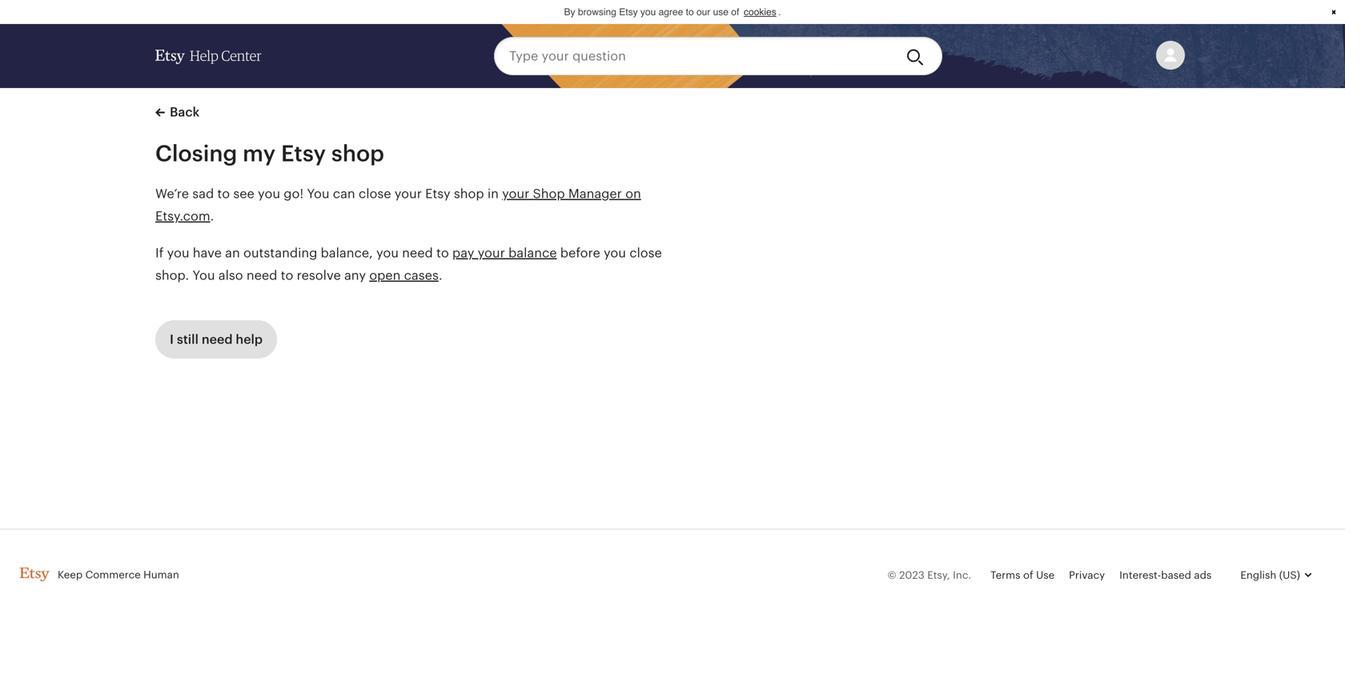 Task type: locate. For each thing, give the bounding box(es) containing it.
2 horizontal spatial .
[[779, 6, 781, 18]]

0 vertical spatial need
[[402, 246, 433, 260]]

you left agree
[[641, 6, 656, 18]]

before
[[560, 246, 600, 260]]

we're
[[155, 187, 189, 201]]

terms of use link
[[991, 569, 1055, 581]]

browsing
[[578, 6, 617, 18]]

need right still
[[202, 332, 233, 347]]

0 horizontal spatial shop
[[331, 141, 384, 166]]

also
[[218, 268, 243, 283]]

cases
[[404, 268, 439, 283]]

agree
[[659, 6, 683, 18]]

(us)
[[1280, 569, 1301, 581]]

english
[[1241, 569, 1277, 581]]

etsy.com
[[155, 209, 210, 223]]

your right can
[[395, 187, 422, 201]]

0 horizontal spatial of
[[731, 6, 739, 18]]

0 horizontal spatial you
[[192, 268, 215, 283]]

to down 'outstanding'
[[281, 268, 293, 283]]

close right can
[[359, 187, 391, 201]]

close inside before you close shop. you also need to resolve any
[[630, 246, 662, 260]]

interest-
[[1120, 569, 1162, 581]]

we're sad to see you go! you can close your etsy shop in
[[155, 187, 502, 201]]

to left see at the left of page
[[217, 187, 230, 201]]

1 vertical spatial you
[[192, 268, 215, 283]]

pay
[[452, 246, 474, 260]]

need up cases
[[402, 246, 433, 260]]

resolve
[[297, 268, 341, 283]]

need
[[402, 246, 433, 260], [247, 268, 277, 283], [202, 332, 233, 347]]

open cases .
[[369, 268, 443, 283]]

on
[[626, 187, 641, 201]]

you inside before you close shop. you also need to resolve any
[[604, 246, 626, 260]]

need down 'outstanding'
[[247, 268, 277, 283]]

if
[[155, 246, 164, 260]]

still
[[177, 332, 199, 347]]

you inside before you close shop. you also need to resolve any
[[192, 268, 215, 283]]

you left go!
[[258, 187, 280, 201]]

to
[[686, 6, 694, 18], [217, 187, 230, 201], [436, 246, 449, 260], [281, 268, 293, 283]]

inc.
[[953, 569, 972, 581]]

etsy right browsing
[[619, 6, 638, 18]]

cookie consent dialog
[[0, 0, 1346, 24]]

0 vertical spatial of
[[731, 6, 739, 18]]

1 vertical spatial of
[[1024, 569, 1034, 581]]

your shop manager on etsy.com
[[155, 187, 641, 223]]

in
[[488, 187, 499, 201]]

you inside cookie consent dialog
[[641, 6, 656, 18]]

0 vertical spatial etsy
[[619, 6, 638, 18]]

shop up can
[[331, 141, 384, 166]]

1 horizontal spatial close
[[630, 246, 662, 260]]

0 vertical spatial shop
[[331, 141, 384, 166]]

0 horizontal spatial .
[[210, 209, 214, 223]]

1 horizontal spatial you
[[307, 187, 330, 201]]

you right if
[[167, 246, 189, 260]]

1 horizontal spatial of
[[1024, 569, 1034, 581]]

open
[[369, 268, 401, 283]]

my
[[243, 141, 276, 166]]

you down have
[[192, 268, 215, 283]]

your
[[395, 187, 422, 201], [502, 187, 530, 201], [478, 246, 505, 260]]

you right go!
[[307, 187, 330, 201]]

of right the 'use'
[[731, 6, 739, 18]]

None search field
[[494, 37, 943, 75]]

close down on on the top left of the page
[[630, 246, 662, 260]]

2 vertical spatial need
[[202, 332, 233, 347]]

human
[[143, 569, 179, 581]]

0 horizontal spatial close
[[359, 187, 391, 201]]

ads
[[1195, 569, 1212, 581]]

terms of use
[[991, 569, 1055, 581]]

etsy inside cookie consent dialog
[[619, 6, 638, 18]]

to left our
[[686, 6, 694, 18]]

0 vertical spatial you
[[307, 187, 330, 201]]

to inside before you close shop. you also need to resolve any
[[281, 268, 293, 283]]

your inside your shop manager on etsy.com
[[502, 187, 530, 201]]

0 horizontal spatial etsy
[[281, 141, 326, 166]]

based
[[1162, 569, 1192, 581]]

1 vertical spatial shop
[[454, 187, 484, 201]]

2 horizontal spatial etsy
[[619, 6, 638, 18]]

close
[[359, 187, 391, 201], [630, 246, 662, 260]]

0 vertical spatial .
[[779, 6, 781, 18]]

etsy up go!
[[281, 141, 326, 166]]

of
[[731, 6, 739, 18], [1024, 569, 1034, 581]]

1 vertical spatial .
[[210, 209, 214, 223]]

you
[[641, 6, 656, 18], [258, 187, 280, 201], [167, 246, 189, 260], [376, 246, 399, 260], [604, 246, 626, 260]]

you right before
[[604, 246, 626, 260]]

etsy,
[[928, 569, 950, 581]]

help center
[[190, 48, 262, 64]]

privacy
[[1069, 569, 1105, 581]]

you
[[307, 187, 330, 201], [192, 268, 215, 283]]

your shop manager on etsy.com link
[[155, 187, 641, 223]]

of left the use
[[1024, 569, 1034, 581]]

to inside cookie consent dialog
[[686, 6, 694, 18]]

etsy left in
[[425, 187, 451, 201]]

your right pay at the left of the page
[[478, 246, 505, 260]]

.
[[779, 6, 781, 18], [210, 209, 214, 223], [439, 268, 443, 283]]

help
[[236, 332, 263, 347]]

1 horizontal spatial .
[[439, 268, 443, 283]]

use
[[1036, 569, 1055, 581]]

etsy for browsing
[[619, 6, 638, 18]]

you up open
[[376, 246, 399, 260]]

1 vertical spatial close
[[630, 246, 662, 260]]

shop
[[331, 141, 384, 166], [454, 187, 484, 201]]

shop left in
[[454, 187, 484, 201]]

1 horizontal spatial etsy
[[425, 187, 451, 201]]

2 horizontal spatial need
[[402, 246, 433, 260]]

1 vertical spatial etsy
[[281, 141, 326, 166]]

see
[[233, 187, 255, 201]]

1 vertical spatial need
[[247, 268, 277, 283]]

interest-based ads
[[1120, 569, 1212, 581]]

1 horizontal spatial need
[[247, 268, 277, 283]]

your right in
[[502, 187, 530, 201]]

etsy
[[619, 6, 638, 18], [281, 141, 326, 166], [425, 187, 451, 201]]

keep
[[58, 569, 83, 581]]

shop.
[[155, 268, 189, 283]]



Task type: describe. For each thing, give the bounding box(es) containing it.
1 horizontal spatial shop
[[454, 187, 484, 201]]

help
[[190, 48, 219, 64]]

back link
[[155, 103, 200, 122]]

closing my etsy shop
[[155, 141, 384, 166]]

have
[[193, 246, 222, 260]]

back
[[170, 105, 200, 119]]

© 2023 etsy, inc. link
[[888, 569, 972, 581]]

if you have an outstanding balance, you need to pay your balance
[[155, 246, 557, 260]]

manager
[[569, 187, 622, 201]]

2 vertical spatial .
[[439, 268, 443, 283]]

etsy for my
[[281, 141, 326, 166]]

2 vertical spatial etsy
[[425, 187, 451, 201]]

i still need help
[[170, 332, 263, 347]]

balance
[[509, 246, 557, 260]]

pay your balance link
[[452, 246, 557, 260]]

commerce
[[85, 569, 141, 581]]

any
[[344, 268, 366, 283]]

interest-based ads link
[[1120, 569, 1212, 581]]

by browsing etsy you agree to our use of cookies .
[[564, 6, 781, 18]]

shop
[[533, 187, 565, 201]]

open cases link
[[369, 268, 439, 283]]

go!
[[284, 187, 304, 201]]

balance,
[[321, 246, 373, 260]]

0 horizontal spatial need
[[202, 332, 233, 347]]

closing
[[155, 141, 237, 166]]

need inside before you close shop. you also need to resolve any
[[247, 268, 277, 283]]

keep commerce human
[[58, 569, 179, 581]]

center
[[221, 48, 262, 64]]

of inside cookie consent dialog
[[731, 6, 739, 18]]

before you close shop. you also need to resolve any
[[155, 246, 662, 283]]

by
[[564, 6, 575, 18]]

our
[[697, 6, 711, 18]]

© 2023 etsy, inc.
[[888, 569, 972, 581]]

i still need help link
[[155, 320, 277, 359]]

0 vertical spatial close
[[359, 187, 391, 201]]

. inside cookie consent dialog
[[779, 6, 781, 18]]

use
[[713, 6, 729, 18]]

help center link
[[155, 34, 262, 78]]

etsy image
[[19, 567, 50, 582]]

etsy image
[[155, 50, 185, 64]]

sad
[[192, 187, 214, 201]]

Type your question search field
[[494, 37, 894, 75]]

terms
[[991, 569, 1021, 581]]

an
[[225, 246, 240, 260]]

2023
[[900, 569, 925, 581]]

i
[[170, 332, 174, 347]]

english (us)
[[1241, 569, 1301, 581]]

outstanding
[[243, 246, 317, 260]]

english (us) button
[[1226, 556, 1326, 595]]

cookies
[[744, 6, 777, 18]]

©
[[888, 569, 897, 581]]

privacy link
[[1069, 569, 1105, 581]]

cookies link
[[742, 4, 779, 20]]

to left pay at the left of the page
[[436, 246, 449, 260]]

can
[[333, 187, 355, 201]]



Task type: vqa. For each thing, say whether or not it's contained in the screenshot.
the bottommost the .
yes



